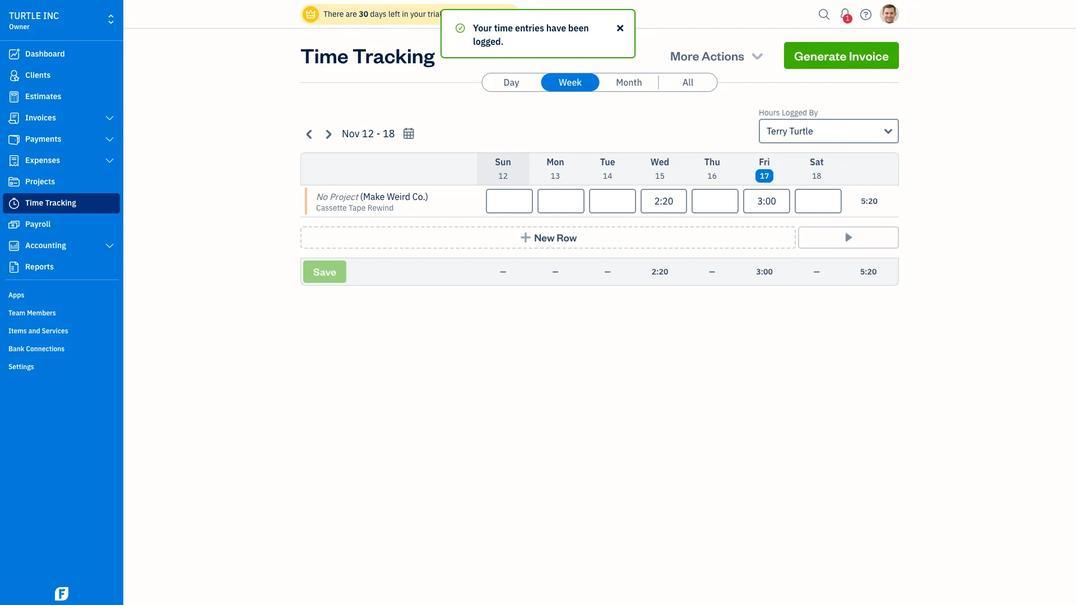 Task type: vqa. For each thing, say whether or not it's contained in the screenshot.
a inside the "BUTTON"
no



Task type: locate. For each thing, give the bounding box(es) containing it.
0 vertical spatial chevron large down image
[[105, 114, 115, 123]]

0 vertical spatial 12
[[362, 127, 374, 140]]

members
[[27, 309, 56, 317]]

mon
[[547, 156, 565, 168]]

actions
[[702, 48, 745, 63]]

tracking down projects link
[[45, 198, 76, 208]]

upgrade account link
[[446, 9, 511, 19]]

16
[[708, 171, 717, 181]]

duration text field down 'sat 18'
[[795, 189, 842, 214]]

chart image
[[7, 241, 21, 252]]

3 — from the left
[[605, 267, 611, 277]]

12
[[362, 127, 374, 140], [499, 171, 508, 181]]

6 duration text field from the left
[[795, 189, 842, 214]]

12 down the sun
[[499, 171, 508, 181]]

0 vertical spatial time tracking
[[301, 42, 435, 68]]

chevron large down image
[[105, 156, 115, 165], [105, 242, 115, 251]]

chevron large down image up expenses link
[[105, 135, 115, 144]]

day link
[[483, 73, 541, 91]]

2 duration text field from the left
[[538, 189, 585, 214]]

chevron large down image up projects link
[[105, 156, 115, 165]]

2 — from the left
[[553, 267, 559, 277]]

there are 30 days left in your trial. upgrade account
[[324, 9, 511, 19]]

1 horizontal spatial time
[[301, 42, 349, 68]]

co.
[[413, 191, 426, 202]]

in
[[402, 9, 409, 19]]

project image
[[7, 177, 21, 188]]

row
[[557, 231, 577, 244]]

crown image
[[305, 8, 317, 20]]

1 chevron large down image from the top
[[105, 156, 115, 165]]

0 horizontal spatial 12
[[362, 127, 374, 140]]

chevron large down image
[[105, 114, 115, 123], [105, 135, 115, 144]]

cassette
[[316, 203, 347, 213]]

0 vertical spatial chevron large down image
[[105, 156, 115, 165]]

projects
[[25, 177, 55, 187]]

freshbooks image
[[53, 588, 71, 601]]

new row button
[[301, 227, 796, 249]]

chevron large down image down payroll link
[[105, 242, 115, 251]]

items
[[8, 327, 27, 335]]

tracking inside main "element"
[[45, 198, 76, 208]]

main element
[[0, 0, 151, 606]]

duration text field down 13
[[538, 189, 585, 214]]

days
[[370, 9, 387, 19]]

1 — from the left
[[500, 267, 506, 277]]

1 vertical spatial time tracking
[[25, 198, 76, 208]]

time
[[301, 42, 349, 68], [25, 198, 43, 208]]

your
[[410, 9, 426, 19]]

settings link
[[3, 358, 120, 375]]

time tracking down 30
[[301, 42, 435, 68]]

no project ( make weird co. ) cassette tape rewind
[[316, 191, 429, 213]]

invoice
[[850, 48, 889, 63]]

services
[[42, 327, 68, 335]]

wed 15
[[651, 156, 670, 181]]

weird
[[387, 191, 411, 202]]

week
[[559, 77, 582, 88]]

1 vertical spatial chevron large down image
[[105, 135, 115, 144]]

1 vertical spatial 18
[[813, 171, 822, 181]]

and
[[28, 327, 40, 335]]

your time entries have been logged.
[[473, 22, 589, 47]]

team members
[[8, 309, 56, 317]]

18 inside 'sat 18'
[[813, 171, 822, 181]]

start timer image
[[843, 232, 856, 243]]

0 vertical spatial 18
[[383, 127, 395, 140]]

terry turtle
[[767, 126, 814, 137]]

logged.
[[473, 36, 504, 47]]

duration text field down "15"
[[641, 189, 688, 214]]

1 vertical spatial tracking
[[45, 198, 76, 208]]

5 duration text field from the left
[[692, 189, 739, 214]]

previous week image
[[303, 128, 316, 140]]

time tracking
[[301, 42, 435, 68], [25, 198, 76, 208]]

duration text field down sun 12
[[486, 189, 533, 214]]

accounting
[[25, 241, 66, 251]]

estimates link
[[3, 87, 120, 107]]

)
[[426, 191, 429, 202]]

1 horizontal spatial 12
[[499, 171, 508, 181]]

hours
[[759, 108, 780, 118]]

time tracking down projects link
[[25, 198, 76, 208]]

12 for sun
[[499, 171, 508, 181]]

0 horizontal spatial time tracking
[[25, 198, 76, 208]]

expenses link
[[3, 151, 120, 171]]

18 down sat
[[813, 171, 822, 181]]

items and services link
[[3, 322, 120, 339]]

bank connections link
[[3, 340, 120, 357]]

0 vertical spatial tracking
[[353, 42, 435, 68]]

1 vertical spatial time
[[25, 198, 43, 208]]

fri
[[759, 156, 770, 168]]

project
[[330, 191, 358, 202]]

estimate image
[[7, 91, 21, 103]]

4 — from the left
[[710, 267, 716, 277]]

time tracking inside main "element"
[[25, 198, 76, 208]]

1 chevron large down image from the top
[[105, 114, 115, 123]]

12 for nov
[[362, 127, 374, 140]]

clients link
[[3, 66, 120, 86]]

duration text field down "16"
[[692, 189, 739, 214]]

3 duration text field from the left
[[589, 189, 636, 214]]

0 vertical spatial time
[[301, 42, 349, 68]]

time right timer image
[[25, 198, 43, 208]]

left
[[389, 9, 400, 19]]

tape
[[349, 203, 366, 213]]

tracking down 'left'
[[353, 42, 435, 68]]

dashboard image
[[7, 49, 21, 60]]

Duration text field
[[486, 189, 533, 214], [538, 189, 585, 214], [589, 189, 636, 214], [641, 189, 688, 214], [692, 189, 739, 214], [795, 189, 842, 214]]

chevron large down image inside accounting link
[[105, 242, 115, 251]]

connections
[[26, 345, 65, 353]]

owner
[[9, 22, 30, 31]]

chevron large down image inside expenses link
[[105, 156, 115, 165]]

duration text field down the 14
[[589, 189, 636, 214]]

sun 12
[[495, 156, 511, 181]]

fri 17
[[759, 156, 770, 181]]

payment image
[[7, 134, 21, 145]]

2 chevron large down image from the top
[[105, 135, 115, 144]]

nov 12 - 18
[[342, 127, 395, 140]]

18 right "-"
[[383, 127, 395, 140]]

timer image
[[7, 198, 21, 209]]

rewind
[[368, 203, 394, 213]]

chevron large down image inside "payments" link
[[105, 135, 115, 144]]

30
[[359, 9, 368, 19]]

report image
[[7, 262, 21, 273]]

13
[[551, 171, 560, 181]]

account
[[481, 9, 511, 19]]

estimates
[[25, 91, 61, 102]]

2 chevron large down image from the top
[[105, 242, 115, 251]]

(
[[360, 191, 363, 202]]

1 vertical spatial 12
[[499, 171, 508, 181]]

1 horizontal spatial 18
[[813, 171, 822, 181]]

chevron large down image for expenses
[[105, 156, 115, 165]]

day
[[504, 77, 520, 88]]

0 horizontal spatial tracking
[[45, 198, 76, 208]]

there
[[324, 9, 344, 19]]

chevron large down image for payments
[[105, 135, 115, 144]]

chevron large down image up "payments" link
[[105, 114, 115, 123]]

1 vertical spatial chevron large down image
[[105, 242, 115, 251]]

18
[[383, 127, 395, 140], [813, 171, 822, 181]]

choose a date image
[[402, 127, 415, 140]]

team members link
[[3, 305, 120, 321]]

all link
[[659, 73, 718, 91]]

bank
[[8, 345, 24, 353]]

time down there
[[301, 42, 349, 68]]

12 left "-"
[[362, 127, 374, 140]]

bank connections
[[8, 345, 65, 353]]

invoice image
[[7, 113, 21, 124]]

next week image
[[322, 128, 335, 140]]

14
[[603, 171, 613, 181]]

12 inside sun 12
[[499, 171, 508, 181]]

0 horizontal spatial time
[[25, 198, 43, 208]]



Task type: describe. For each thing, give the bounding box(es) containing it.
time inside main "element"
[[25, 198, 43, 208]]

by
[[810, 108, 818, 118]]

more actions button
[[661, 42, 776, 69]]

invoices
[[25, 113, 56, 123]]

success image
[[455, 21, 466, 35]]

money image
[[7, 219, 21, 230]]

3:00
[[757, 267, 773, 277]]

0 vertical spatial 5:20
[[861, 196, 878, 206]]

generate
[[795, 48, 847, 63]]

generate invoice button
[[785, 42, 900, 69]]

chevron large down image for invoices
[[105, 114, 115, 123]]

inc
[[43, 10, 59, 21]]

sat 18
[[810, 156, 824, 181]]

payroll link
[[3, 215, 120, 235]]

client image
[[7, 70, 21, 81]]

been
[[569, 22, 589, 34]]

hours logged by
[[759, 108, 818, 118]]

more actions
[[671, 48, 745, 63]]

make
[[363, 191, 385, 202]]

payroll
[[25, 219, 51, 229]]

projects link
[[3, 172, 120, 192]]

chevron large down image for accounting
[[105, 242, 115, 251]]

1 vertical spatial 5:20
[[861, 267, 877, 277]]

2:20
[[652, 267, 669, 277]]

all
[[683, 77, 694, 88]]

logged
[[782, 108, 808, 118]]

0 horizontal spatial 18
[[383, 127, 395, 140]]

entries
[[515, 22, 545, 34]]

Duration text field
[[744, 189, 791, 214]]

apps link
[[3, 287, 120, 303]]

turtle
[[790, 126, 814, 137]]

1 horizontal spatial tracking
[[353, 42, 435, 68]]

payments link
[[3, 130, 120, 150]]

new row
[[535, 231, 577, 244]]

upgrade
[[448, 9, 479, 19]]

settings
[[8, 363, 34, 371]]

invoices link
[[3, 108, 120, 128]]

close image
[[616, 21, 626, 35]]

are
[[346, 9, 357, 19]]

mon 13
[[547, 156, 565, 181]]

your time entries have been logged. status
[[0, 9, 1077, 58]]

dashboard
[[25, 49, 65, 59]]

have
[[547, 22, 566, 34]]

thu 16
[[705, 156, 721, 181]]

nov
[[342, 127, 360, 140]]

your
[[473, 22, 492, 34]]

terry turtle button
[[759, 119, 900, 144]]

1 duration text field from the left
[[486, 189, 533, 214]]

plus image
[[520, 232, 532, 243]]

new
[[535, 231, 555, 244]]

time tracking link
[[3, 193, 120, 214]]

expense image
[[7, 155, 21, 167]]

tue
[[600, 156, 616, 168]]

turtle
[[9, 10, 41, 21]]

generate invoice
[[795, 48, 889, 63]]

items and services
[[8, 327, 68, 335]]

chevrondown image
[[750, 48, 766, 63]]

time
[[494, 22, 513, 34]]

payments
[[25, 134, 61, 144]]

no
[[316, 191, 328, 202]]

sat
[[810, 156, 824, 168]]

1 horizontal spatial time tracking
[[301, 42, 435, 68]]

apps
[[8, 291, 24, 299]]

team
[[8, 309, 25, 317]]

go to help image
[[857, 6, 875, 23]]

expenses
[[25, 155, 60, 165]]

search image
[[816, 6, 834, 23]]

accounting link
[[3, 236, 120, 256]]

trial.
[[428, 9, 444, 19]]

turtle inc owner
[[9, 10, 59, 31]]

1
[[846, 14, 850, 22]]

wed
[[651, 156, 670, 168]]

17
[[760, 171, 770, 181]]

dashboard link
[[3, 44, 120, 64]]

1 button
[[837, 3, 855, 25]]

week link
[[541, 73, 600, 91]]

15
[[656, 171, 665, 181]]

terry
[[767, 126, 788, 137]]

4 duration text field from the left
[[641, 189, 688, 214]]

5 — from the left
[[814, 267, 820, 277]]

-
[[377, 127, 381, 140]]



